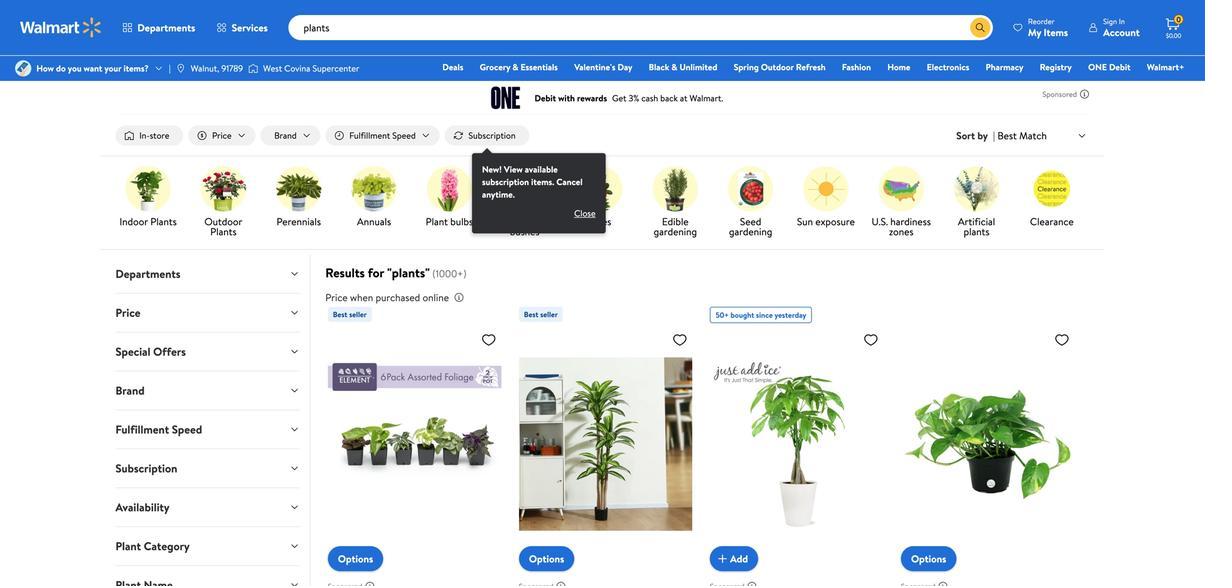Task type: locate. For each thing, give the bounding box(es) containing it.
options link for artificial plants, 5ft dracaena tree faux plants indoor outdoor decor fake tree in pot slik plants for home decor office living room porch patio perfect housewarming gift image
[[519, 547, 575, 572]]

brand inside tab
[[116, 383, 145, 399]]

1 vertical spatial outdoor
[[205, 215, 243, 229]]

0 horizontal spatial seller
[[349, 309, 367, 320]]

edible
[[662, 215, 689, 229]]

0 horizontal spatial |
[[169, 62, 171, 74]]

1 gardening from the left
[[654, 225, 697, 239]]

outdoor
[[761, 61, 794, 73], [205, 215, 243, 229]]

cancel
[[557, 176, 583, 188]]

1 horizontal spatial fulfillment speed button
[[326, 126, 440, 146]]

91789
[[221, 62, 243, 74]]

best inside the 'best match' dropdown button
[[998, 129, 1017, 142]]

clearance image
[[1030, 166, 1075, 212]]

in-store
[[139, 129, 169, 142]]

subscription up availability
[[116, 461, 177, 477]]

spring
[[734, 61, 759, 73]]

price tab
[[105, 294, 310, 332]]

plants right indoor at the left of page
[[150, 215, 177, 229]]

 image left walnut, in the top of the page
[[176, 63, 186, 73]]

new! view available subscription items. cancel anytime.
[[482, 163, 583, 201]]

availability button
[[105, 489, 310, 527]]

brand inside sort and filter section element
[[274, 129, 297, 142]]

plant inside "link"
[[426, 215, 448, 229]]

seller for element by altman plants easy to grow houseplants (6 pack), live house plants, growers choice plant set in planters with potting soil mix, home décor planting kit or outdoor garden gifts image
[[349, 309, 367, 320]]

brand button down special offers tab
[[105, 372, 310, 410]]

subscription up the new!
[[469, 129, 516, 142]]

0 horizontal spatial options link
[[328, 547, 383, 572]]

1 horizontal spatial  image
[[176, 63, 186, 73]]

plant bulbs
[[426, 215, 473, 229]]

bushes
[[510, 225, 540, 239]]

west covina supercenter
[[263, 62, 360, 74]]

exposure
[[816, 215, 855, 229]]

trees link
[[568, 166, 633, 229]]

costa farms live indoor 10in. tall devil's ivy pothos; medium, indirect light plant in 6in. grower pot image
[[901, 327, 1075, 562]]

subscription inside button
[[469, 129, 516, 142]]

brand for the brand dropdown button to the bottom
[[116, 383, 145, 399]]

1 horizontal spatial options
[[529, 552, 565, 566]]

1 horizontal spatial &
[[672, 61, 678, 73]]

| right "by" at the right top of the page
[[993, 129, 996, 143]]

2 seller from the left
[[540, 309, 558, 320]]

0 horizontal spatial plant
[[116, 539, 141, 555]]

tab
[[105, 566, 310, 587]]

2 vertical spatial price
[[116, 305, 141, 321]]

outdoor right "spring" at the right
[[761, 61, 794, 73]]

options
[[338, 552, 373, 566], [529, 552, 565, 566], [912, 552, 947, 566]]

annuals
[[357, 215, 391, 229]]

gardening for seed
[[729, 225, 773, 239]]

$0.00
[[1167, 31, 1182, 40]]

items.
[[531, 176, 555, 188]]

0 horizontal spatial &
[[513, 61, 519, 73]]

0 vertical spatial subscription
[[469, 129, 516, 142]]

0 horizontal spatial  image
[[15, 60, 31, 77]]

3 options link from the left
[[901, 547, 957, 572]]

0 vertical spatial fulfillment
[[350, 129, 390, 142]]

1 vertical spatial fulfillment speed button
[[105, 411, 310, 449]]

0 vertical spatial outdoor
[[761, 61, 794, 73]]

2 horizontal spatial best
[[998, 129, 1017, 142]]

 image for walnut, 91789
[[176, 63, 186, 73]]

0 horizontal spatial outdoor
[[205, 215, 243, 229]]

2 & from the left
[[672, 61, 678, 73]]

plant left bulbs
[[426, 215, 448, 229]]

2 shop all image from the left
[[201, 166, 246, 212]]

0 vertical spatial price
[[212, 129, 232, 142]]

0 horizontal spatial best seller
[[333, 309, 367, 320]]

speed inside tab
[[172, 422, 202, 438]]

0 horizontal spatial brand
[[116, 383, 145, 399]]

sort by |
[[957, 129, 996, 143]]

2 best seller from the left
[[524, 309, 558, 320]]

plants up departments tab on the left
[[210, 225, 237, 239]]

special
[[116, 344, 151, 360]]

one debit
[[1089, 61, 1131, 73]]

1 horizontal spatial shop all image
[[201, 166, 246, 212]]

0 horizontal spatial gardening
[[654, 225, 697, 239]]

&
[[513, 61, 519, 73], [672, 61, 678, 73]]

1 & from the left
[[513, 61, 519, 73]]

3 options from the left
[[912, 552, 947, 566]]

plants
[[150, 215, 177, 229], [210, 225, 237, 239]]

shop all image inside indoor plants link
[[126, 166, 171, 212]]

price button up special offers dropdown button
[[105, 294, 310, 332]]

1 horizontal spatial options link
[[519, 547, 575, 572]]

brand up perennials image
[[274, 129, 297, 142]]

1 horizontal spatial fulfillment speed
[[350, 129, 416, 142]]

sun exposure image
[[804, 166, 849, 212]]

valentine's
[[574, 61, 616, 73]]

outdoor up departments tab on the left
[[205, 215, 243, 229]]

2 horizontal spatial options link
[[901, 547, 957, 572]]

hardiness
[[891, 215, 931, 229]]

1 vertical spatial brand
[[116, 383, 145, 399]]

walnut,
[[191, 62, 219, 74]]

fulfillment speed button up subscription dropdown button
[[105, 411, 310, 449]]

shop all image
[[126, 166, 171, 212], [201, 166, 246, 212]]

(1000+)
[[433, 267, 467, 281]]

artificial
[[958, 215, 996, 229]]

gardening down seed gardening image
[[729, 225, 773, 239]]

edible gardening image
[[653, 166, 698, 212]]

plants inside "outdoor plants"
[[210, 225, 237, 239]]

2 gardening from the left
[[729, 225, 773, 239]]

1 vertical spatial fulfillment speed
[[116, 422, 202, 438]]

2 options from the left
[[529, 552, 565, 566]]

gardening down edible gardening image
[[654, 225, 697, 239]]

0 horizontal spatial fulfillment
[[116, 422, 169, 438]]

speed up subscription dropdown button
[[172, 422, 202, 438]]

fulfillment speed inside sort and filter section element
[[350, 129, 416, 142]]

brand button up perennials image
[[261, 126, 321, 146]]

garden bushes image
[[502, 166, 548, 212]]

plant inside dropdown button
[[116, 539, 141, 555]]

price left the when
[[326, 291, 348, 305]]

plant for plant category
[[116, 539, 141, 555]]

sign in to add to favorites list, element by altman plants easy to grow houseplants (6 pack), live house plants, growers choice plant set in planters with potting soil mix, home décor planting kit or outdoor garden gifts image
[[482, 332, 497, 348]]

departments button
[[112, 13, 206, 43], [105, 255, 310, 293]]

subscription inside dropdown button
[[116, 461, 177, 477]]

price right store
[[212, 129, 232, 142]]

garden bushes
[[509, 215, 541, 239]]

0 horizontal spatial price
[[116, 305, 141, 321]]

fulfillment speed up subscription dropdown button
[[116, 422, 202, 438]]

& right black
[[672, 61, 678, 73]]

anytime.
[[482, 188, 515, 201]]

1 vertical spatial brand button
[[105, 372, 310, 410]]

deals
[[443, 61, 464, 73]]

black & unlimited link
[[643, 60, 723, 74]]

speed up annuals image on the left top of page
[[392, 129, 416, 142]]

sign in to add to favorites list, just add ice 14" tall money tree live plant in 5" decorative fiber clay pot, house plant image
[[864, 332, 879, 348]]

2 horizontal spatial options
[[912, 552, 947, 566]]

options link
[[328, 547, 383, 572], [519, 547, 575, 572], [901, 547, 957, 572]]

subscription
[[482, 176, 529, 188]]

subscription button
[[105, 450, 310, 488]]

1 best seller from the left
[[333, 309, 367, 320]]

fulfillment speed button up annuals image on the left top of page
[[326, 126, 440, 146]]

1 options from the left
[[338, 552, 373, 566]]

1 horizontal spatial subscription
[[469, 129, 516, 142]]

u.s.
[[872, 215, 888, 229]]

1 vertical spatial price
[[326, 291, 348, 305]]

 image left how at the left top
[[15, 60, 31, 77]]

departments up 'items?'
[[138, 21, 195, 35]]

price
[[212, 129, 232, 142], [326, 291, 348, 305], [116, 305, 141, 321]]

plants inside indoor plants link
[[150, 215, 177, 229]]

0 vertical spatial speed
[[392, 129, 416, 142]]

plant left 'category'
[[116, 539, 141, 555]]

how
[[36, 62, 54, 74]]

1 horizontal spatial seller
[[540, 309, 558, 320]]

fashion
[[842, 61, 872, 73]]

 image
[[248, 62, 258, 75]]

fulfillment speed button
[[326, 126, 440, 146], [105, 411, 310, 449]]

0 horizontal spatial speed
[[172, 422, 202, 438]]

just add ice 14" tall money tree live plant in 5" decorative fiber clay pot, house plant image
[[710, 327, 884, 562]]

1 options link from the left
[[328, 547, 383, 572]]

store
[[150, 129, 169, 142]]

price button right store
[[188, 126, 256, 146]]

shop all image inside outdoor plants link
[[201, 166, 246, 212]]

ad disclaimer and feedback image
[[1080, 89, 1090, 99], [365, 582, 375, 587], [747, 582, 757, 587], [939, 582, 949, 587]]

u.s. hardiness zones link
[[869, 166, 934, 239]]

| right 'items?'
[[169, 62, 171, 74]]

0 vertical spatial fulfillment speed
[[350, 129, 416, 142]]

brand for the top the brand dropdown button
[[274, 129, 297, 142]]

best seller
[[333, 309, 367, 320], [524, 309, 558, 320]]

gardening for edible
[[654, 225, 697, 239]]

1 vertical spatial price button
[[105, 294, 310, 332]]

options for artificial plants, 5ft dracaena tree faux plants indoor outdoor decor fake tree in pot slik plants for home decor office living room porch patio perfect housewarming gift image
[[529, 552, 565, 566]]

0 horizontal spatial subscription
[[116, 461, 177, 477]]

trees
[[589, 215, 612, 229]]

outdoor plants link
[[191, 166, 256, 239]]

1 horizontal spatial fulfillment
[[350, 129, 390, 142]]

brand down 'special'
[[116, 383, 145, 399]]

trees image
[[578, 166, 623, 212]]

gardening
[[654, 225, 697, 239], [729, 225, 773, 239]]

1 horizontal spatial outdoor
[[761, 61, 794, 73]]

departments inside tab
[[116, 266, 181, 282]]

Search search field
[[289, 15, 993, 40]]

special offers
[[116, 344, 186, 360]]

outdoor inside outdoor plants link
[[205, 215, 243, 229]]

1 vertical spatial departments
[[116, 266, 181, 282]]

1 horizontal spatial gardening
[[729, 225, 773, 239]]

departments down indoor plants
[[116, 266, 181, 282]]

1 vertical spatial fulfillment
[[116, 422, 169, 438]]

plants
[[964, 225, 990, 239]]

price inside tab
[[116, 305, 141, 321]]

price up 'special'
[[116, 305, 141, 321]]

| inside sort and filter section element
[[993, 129, 996, 143]]

refresh
[[796, 61, 826, 73]]

artificial plants link
[[944, 166, 1010, 239]]

0 vertical spatial plant
[[426, 215, 448, 229]]

shop all image up indoor plants
[[126, 166, 171, 212]]

fulfillment inside sort and filter section element
[[350, 129, 390, 142]]

outdoor plants
[[205, 215, 243, 239]]

0 horizontal spatial shop all image
[[126, 166, 171, 212]]

0 vertical spatial brand
[[274, 129, 297, 142]]

purchased
[[376, 291, 420, 305]]

speed
[[392, 129, 416, 142], [172, 422, 202, 438]]

shop all image up "outdoor plants"
[[201, 166, 246, 212]]

sponsored
[[1043, 89, 1078, 100]]

departments button up 'items?'
[[112, 13, 206, 43]]

fulfillment speed tab
[[105, 411, 310, 449]]

1 horizontal spatial plants
[[210, 225, 237, 239]]

plant category tab
[[105, 528, 310, 566]]

one
[[1089, 61, 1108, 73]]

add
[[730, 552, 748, 566]]

walmart+
[[1147, 61, 1185, 73]]

1 horizontal spatial brand
[[274, 129, 297, 142]]

fulfillment inside fulfillment speed tab
[[116, 422, 169, 438]]

 image
[[15, 60, 31, 77], [176, 63, 186, 73]]

0 horizontal spatial fulfillment speed
[[116, 422, 202, 438]]

fulfillment speed inside fulfillment speed tab
[[116, 422, 202, 438]]

0 vertical spatial price button
[[188, 126, 256, 146]]

options for costa farms live indoor 10in. tall devil's ivy pothos; medium, indirect light plant in 6in. grower pot image
[[912, 552, 947, 566]]

1 horizontal spatial best
[[524, 309, 539, 320]]

1 vertical spatial plant
[[116, 539, 141, 555]]

1 horizontal spatial best seller
[[524, 309, 558, 320]]

0 horizontal spatial best
[[333, 309, 348, 320]]

1 vertical spatial speed
[[172, 422, 202, 438]]

price button inside sort and filter section element
[[188, 126, 256, 146]]

2 options link from the left
[[519, 547, 575, 572]]

best for artificial plants, 5ft dracaena tree faux plants indoor outdoor decor fake tree in pot slik plants for home decor office living room porch patio perfect housewarming gift image
[[524, 309, 539, 320]]

0 horizontal spatial plants
[[150, 215, 177, 229]]

u.s. hardiness zones
[[872, 215, 931, 239]]

departments
[[138, 21, 195, 35], [116, 266, 181, 282]]

by
[[978, 129, 988, 143]]

1 horizontal spatial price
[[212, 129, 232, 142]]

sun exposure
[[797, 215, 855, 229]]

fulfillment speed up annuals image on the left top of page
[[350, 129, 416, 142]]

sun
[[797, 215, 813, 229]]

1 shop all image from the left
[[126, 166, 171, 212]]

1 horizontal spatial speed
[[392, 129, 416, 142]]

1 vertical spatial subscription
[[116, 461, 177, 477]]

subscription
[[469, 129, 516, 142], [116, 461, 177, 477]]

new!
[[482, 163, 502, 176]]

departments button up price tab
[[105, 255, 310, 293]]

covina
[[284, 62, 311, 74]]

1 vertical spatial |
[[993, 129, 996, 143]]

seller
[[349, 309, 367, 320], [540, 309, 558, 320]]

speed inside sort and filter section element
[[392, 129, 416, 142]]

how do you want your items?
[[36, 62, 149, 74]]

results for "plants" (1000+)
[[326, 264, 467, 282]]

services
[[232, 21, 268, 35]]

1 horizontal spatial plant
[[426, 215, 448, 229]]

0 horizontal spatial options
[[338, 552, 373, 566]]

1 seller from the left
[[349, 309, 367, 320]]

1 horizontal spatial |
[[993, 129, 996, 143]]

& right grocery
[[513, 61, 519, 73]]



Task type: describe. For each thing, give the bounding box(es) containing it.
price inside sort and filter section element
[[212, 129, 232, 142]]

0 vertical spatial |
[[169, 62, 171, 74]]

annuals link
[[342, 166, 407, 229]]

indoor plants link
[[116, 166, 181, 229]]

add to cart image
[[715, 552, 730, 567]]

items?
[[124, 62, 149, 74]]

0 vertical spatial departments button
[[112, 13, 206, 43]]

0 vertical spatial brand button
[[261, 126, 321, 146]]

view
[[504, 163, 523, 176]]

annuals image
[[352, 166, 397, 212]]

sign in to add to favorites list, costa farms live indoor 10in. tall devil's ivy pothos; medium, indirect light plant in 6in. grower pot image
[[1055, 332, 1070, 348]]

registry link
[[1035, 60, 1078, 74]]

best match button
[[996, 127, 1090, 144]]

walmart+ link
[[1142, 60, 1191, 74]]

options link for element by altman plants easy to grow houseplants (6 pack), live house plants, growers choice plant set in planters with potting soil mix, home décor planting kit or outdoor garden gifts image
[[328, 547, 383, 572]]

electronics
[[927, 61, 970, 73]]

pharmacy
[[986, 61, 1024, 73]]

pharmacy link
[[981, 60, 1030, 74]]

day
[[618, 61, 633, 73]]

shop all image for indoor
[[126, 166, 171, 212]]

plant category
[[116, 539, 190, 555]]

50+ bought since yesterday
[[716, 310, 807, 321]]

when
[[350, 291, 373, 305]]

grocery
[[480, 61, 511, 73]]

edible gardening link
[[643, 166, 708, 239]]

seed
[[740, 215, 762, 229]]

online
[[423, 291, 449, 305]]

50+
[[716, 310, 729, 321]]

& for black
[[672, 61, 678, 73]]

in-store button
[[116, 126, 183, 146]]

unlimited
[[680, 61, 718, 73]]

outdoor inside "spring outdoor refresh" link
[[761, 61, 794, 73]]

plant for plant bulbs
[[426, 215, 448, 229]]

close
[[574, 207, 596, 220]]

0 vertical spatial fulfillment speed button
[[326, 126, 440, 146]]

u.s. hardiness zones image
[[879, 166, 924, 212]]

plants for outdoor plants
[[210, 225, 237, 239]]

Walmart Site-Wide search field
[[289, 15, 993, 40]]

indoor plants
[[120, 215, 177, 229]]

account
[[1104, 25, 1140, 39]]

sign in to add to favorites list, artificial plants, 5ft dracaena tree faux plants indoor outdoor decor fake tree in pot slik plants for home decor office living room porch patio perfect housewarming gift image
[[673, 332, 688, 348]]

options for element by altman plants easy to grow houseplants (6 pack), live house plants, growers choice plant set in planters with potting soil mix, home décor planting kit or outdoor garden gifts image
[[338, 552, 373, 566]]

match
[[1020, 129, 1047, 142]]

 image for how do you want your items?
[[15, 60, 31, 77]]

& for grocery
[[513, 61, 519, 73]]

search icon image
[[976, 23, 986, 33]]

perennials image
[[276, 166, 322, 212]]

2 horizontal spatial price
[[326, 291, 348, 305]]

grocery & essentials
[[480, 61, 558, 73]]

special offers button
[[105, 333, 310, 371]]

bought
[[731, 310, 755, 321]]

"plants"
[[387, 264, 430, 282]]

close button
[[564, 204, 606, 224]]

options link for costa farms live indoor 10in. tall devil's ivy pothos; medium, indirect light plant in 6in. grower pot image
[[901, 547, 957, 572]]

zones
[[889, 225, 914, 239]]

price when purchased online
[[326, 291, 449, 305]]

0 horizontal spatial fulfillment speed button
[[105, 411, 310, 449]]

grocery & essentials link
[[474, 60, 564, 74]]

0 vertical spatial departments
[[138, 21, 195, 35]]

plant bulbs image
[[427, 166, 472, 212]]

one debit link
[[1083, 60, 1137, 74]]

subscription button
[[445, 126, 530, 146]]

want
[[84, 62, 102, 74]]

sort and filter section element
[[100, 116, 1105, 234]]

items
[[1044, 25, 1069, 39]]

reorder
[[1028, 16, 1055, 27]]

add button
[[710, 547, 758, 572]]

best match
[[998, 129, 1047, 142]]

fashion link
[[837, 60, 877, 74]]

legal information image
[[454, 293, 464, 303]]

availability tab
[[105, 489, 310, 527]]

perennials link
[[266, 166, 332, 229]]

walmart image
[[20, 18, 102, 38]]

garden
[[509, 215, 541, 229]]

departments tab
[[105, 255, 310, 293]]

your
[[104, 62, 121, 74]]

1 vertical spatial departments button
[[105, 255, 310, 293]]

services button
[[206, 13, 279, 43]]

edible gardening
[[654, 215, 697, 239]]

element by altman plants easy to grow houseplants (6 pack), live house plants, growers choice plant set in planters with potting soil mix, home décor planting kit or outdoor garden gifts image
[[328, 327, 502, 562]]

best seller for artificial plants, 5ft dracaena tree faux plants indoor outdoor decor fake tree in pot slik plants for home decor office living room porch patio perfect housewarming gift image
[[524, 309, 558, 320]]

west
[[263, 62, 282, 74]]

offers
[[153, 344, 186, 360]]

clearance
[[1031, 215, 1074, 229]]

best for element by altman plants easy to grow houseplants (6 pack), live house plants, growers choice plant set in planters with potting soil mix, home décor planting kit or outdoor garden gifts image
[[333, 309, 348, 320]]

0
[[1177, 14, 1182, 25]]

best seller for element by altman plants easy to grow houseplants (6 pack), live house plants, growers choice plant set in planters with potting soil mix, home décor planting kit or outdoor garden gifts image
[[333, 309, 367, 320]]

perennials
[[277, 215, 321, 229]]

artificial plants
[[958, 215, 996, 239]]

registry
[[1040, 61, 1072, 73]]

seller for artificial plants, 5ft dracaena tree faux plants indoor outdoor decor fake tree in pot slik plants for home decor office living room porch patio perfect housewarming gift image
[[540, 309, 558, 320]]

plants for indoor plants
[[150, 215, 177, 229]]

deals link
[[437, 60, 469, 74]]

shop all image for outdoor
[[201, 166, 246, 212]]

black & unlimited
[[649, 61, 718, 73]]

subscription tab
[[105, 450, 310, 488]]

home link
[[882, 60, 917, 74]]

sign
[[1104, 16, 1118, 27]]

special offers tab
[[105, 333, 310, 371]]

you
[[68, 62, 82, 74]]

valentine's day link
[[569, 60, 638, 74]]

available
[[525, 163, 558, 176]]

ad disclaimer and feedback image
[[556, 582, 566, 587]]

home
[[888, 61, 911, 73]]

artificial plants image
[[954, 166, 1000, 212]]

in
[[1119, 16, 1126, 27]]

walnut, 91789
[[191, 62, 243, 74]]

indoor
[[120, 215, 148, 229]]

brand tab
[[105, 372, 310, 410]]

seed gardening image
[[728, 166, 774, 212]]

for
[[368, 264, 384, 282]]

debit
[[1110, 61, 1131, 73]]

clearance link
[[1020, 166, 1085, 229]]

in-
[[139, 129, 150, 142]]

since
[[756, 310, 773, 321]]

artificial plants, 5ft dracaena tree faux plants indoor outdoor decor fake tree in pot slik plants for home decor office living room porch patio perfect housewarming gift image
[[519, 327, 693, 562]]

spring outdoor refresh link
[[728, 60, 832, 74]]

yesterday
[[775, 310, 807, 321]]



Task type: vqa. For each thing, say whether or not it's contained in the screenshot.
"Pharmacy" 'link'
yes



